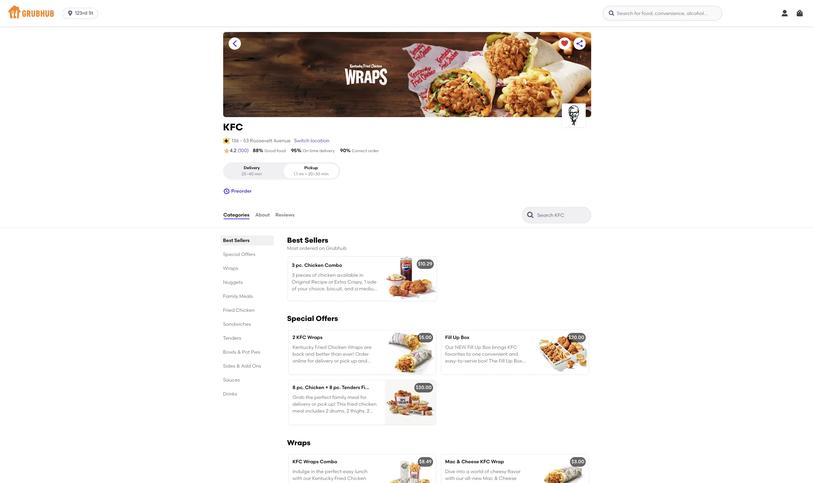 Task type: vqa. For each thing, say whether or not it's contained in the screenshot.
10–20
no



Task type: describe. For each thing, give the bounding box(es) containing it.
chicken for special offers
[[305, 385, 324, 391]]

2 horizontal spatial svg image
[[781, 9, 789, 17]]

1
[[364, 279, 366, 285]]

family meals
[[223, 294, 253, 300]]

tenders tab
[[223, 335, 271, 342]]

pc. right +
[[333, 385, 341, 391]]

in
[[359, 272, 363, 278]]

$5.00
[[419, 335, 432, 341]]

reviews button
[[275, 203, 295, 228]]

bowls & pot pies
[[223, 350, 260, 355]]

min inside delivery 25–40 min
[[255, 172, 262, 176]]

pies
[[251, 350, 260, 355]]

kfc wraps combo image
[[385, 455, 436, 484]]

best for best sellers
[[223, 238, 233, 244]]

+
[[325, 385, 328, 391]]

fried
[[223, 308, 235, 314]]

st
[[89, 10, 93, 16]]

1 horizontal spatial offers
[[316, 315, 338, 323]]

25–40
[[242, 172, 254, 176]]

time
[[309, 149, 318, 153]]

fried chicken
[[223, 308, 255, 314]]

family meals tab
[[223, 293, 271, 300]]

on
[[303, 149, 309, 153]]

main navigation navigation
[[0, 0, 814, 27]]

saved restaurant image
[[560, 40, 569, 48]]

sides & add ons
[[223, 364, 261, 369]]

caret left icon image
[[231, 40, 239, 48]]

location
[[311, 138, 329, 144]]

136 - 53 roosevelt avenue
[[232, 138, 291, 144]]

(100)
[[238, 148, 249, 154]]

pc. for best sellers
[[296, 263, 303, 269]]

on time delivery
[[303, 149, 335, 153]]

about
[[255, 212, 270, 218]]

2 8 from the left
[[329, 385, 332, 391]]

grubhub
[[326, 246, 347, 251]]

svg image inside preorder button
[[223, 188, 230, 195]]

side
[[367, 279, 377, 285]]

roosevelt
[[250, 138, 272, 144]]

1 vertical spatial combo
[[320, 459, 337, 465]]

best sellers
[[223, 238, 250, 244]]

best for best sellers most ordered on grubhub
[[287, 236, 303, 245]]

2 kfc wraps image
[[385, 331, 436, 375]]

88
[[253, 148, 259, 154]]

sellers for best sellers most ordered on grubhub
[[305, 236, 328, 245]]

8 pc. chicken + 8 pc. tenders fill up
[[293, 385, 376, 391]]

$10.29
[[418, 261, 432, 267]]

sellers for best sellers
[[234, 238, 250, 244]]

wraps inside tab
[[223, 266, 238, 272]]

special inside 'special offers' tab
[[223, 252, 240, 258]]

$8.49
[[419, 459, 432, 465]]

3 pc. chicken combo image
[[385, 257, 436, 301]]

meals
[[239, 294, 253, 300]]

2
[[293, 335, 295, 341]]

sandwiches
[[223, 322, 251, 327]]

0 vertical spatial up
[[453, 335, 460, 341]]

3 pc. chicken combo
[[292, 263, 342, 269]]

$30.00
[[416, 385, 432, 391]]

nuggets
[[223, 280, 243, 286]]

fill up box image
[[537, 331, 588, 375]]

3 for 3 pieces of chicken available in original recipe or extra crispy,  1 side of your choice, biscuit, and a medium drink
[[292, 272, 295, 278]]

delivery
[[244, 166, 260, 170]]

95
[[291, 148, 297, 154]]

& for add
[[236, 364, 240, 369]]

and
[[344, 286, 354, 292]]

1 vertical spatial of
[[292, 286, 296, 292]]

pieces
[[296, 272, 311, 278]]

pickup 1.1 mi • 20–30 min
[[294, 166, 329, 176]]

20–30
[[308, 172, 320, 176]]

option group containing delivery 25–40 min
[[223, 163, 340, 180]]

good food
[[264, 149, 286, 153]]

pickup
[[304, 166, 318, 170]]

switch location
[[294, 138, 329, 144]]

categories button
[[223, 203, 250, 228]]

mac
[[445, 459, 455, 465]]

svg image inside 123rd st 'button'
[[67, 10, 74, 17]]

1 vertical spatial fill
[[361, 385, 368, 391]]

tenders inside tab
[[223, 336, 241, 341]]

$20.00
[[569, 335, 584, 341]]

food
[[277, 149, 286, 153]]

share icon image
[[575, 40, 584, 48]]

preorder
[[231, 188, 252, 194]]

correct
[[352, 149, 367, 153]]

special offers inside tab
[[223, 252, 255, 258]]

extra
[[334, 279, 346, 285]]

drink
[[292, 293, 303, 299]]

bowls & pot pies tab
[[223, 349, 271, 356]]

Search for food, convenience, alcohol... search field
[[603, 6, 722, 21]]

bowls
[[223, 350, 236, 355]]

choice,
[[309, 286, 326, 292]]

good
[[264, 149, 276, 153]]

kfc logo image
[[562, 104, 586, 127]]

offers inside 'special offers' tab
[[241, 252, 255, 258]]

-
[[240, 138, 242, 144]]

123rd st button
[[62, 8, 100, 19]]

on
[[319, 246, 325, 251]]

sides
[[223, 364, 235, 369]]

123rd st
[[75, 10, 93, 16]]



Task type: locate. For each thing, give the bounding box(es) containing it.
0 vertical spatial special
[[223, 252, 240, 258]]

1 vertical spatial chicken
[[236, 308, 255, 314]]

0 vertical spatial fill
[[445, 335, 452, 341]]

chicken inside fried chicken tab
[[236, 308, 255, 314]]

nuggets tab
[[223, 279, 271, 286]]

0 horizontal spatial special
[[223, 252, 240, 258]]

53
[[243, 138, 249, 144]]

offers
[[241, 252, 255, 258], [316, 315, 338, 323]]

3 inside 3 pieces of chicken available in original recipe or extra crispy,  1 side of your choice, biscuit, and a medium drink
[[292, 272, 295, 278]]

1 min from the left
[[255, 172, 262, 176]]

0 vertical spatial of
[[312, 272, 317, 278]]

fried chicken tab
[[223, 307, 271, 314]]

8 pc. chicken + 8 pc. tenders fill up image
[[385, 381, 436, 425]]

3 for 3 pc. chicken combo
[[292, 263, 295, 269]]

0 horizontal spatial sellers
[[234, 238, 250, 244]]

& for cheese
[[457, 459, 460, 465]]

drinks tab
[[223, 391, 271, 398]]

most
[[287, 246, 298, 251]]

recipe
[[311, 279, 327, 285]]

wraps
[[223, 266, 238, 272], [307, 335, 323, 341], [287, 439, 311, 448], [303, 459, 319, 465]]

4.2
[[230, 148, 236, 154]]

sellers
[[305, 236, 328, 245], [234, 238, 250, 244]]

sellers up 'special offers' tab
[[234, 238, 250, 244]]

8 left +
[[293, 385, 295, 391]]

0 horizontal spatial 8
[[293, 385, 295, 391]]

tenders up bowls
[[223, 336, 241, 341]]

original
[[292, 279, 310, 285]]

svg image
[[796, 9, 804, 17], [223, 188, 230, 195]]

2 3 from the top
[[292, 272, 295, 278]]

136 - 53 roosevelt avenue button
[[231, 137, 291, 145]]

0 vertical spatial chicken
[[304, 263, 324, 269]]

2 min from the left
[[321, 172, 329, 176]]

option group
[[223, 163, 340, 180]]

1 horizontal spatial fill
[[445, 335, 452, 341]]

1 horizontal spatial of
[[312, 272, 317, 278]]

delivery
[[319, 149, 335, 153]]

chicken left +
[[305, 385, 324, 391]]

pc. up pieces
[[296, 263, 303, 269]]

sides & add ons tab
[[223, 363, 271, 370]]

0 horizontal spatial offers
[[241, 252, 255, 258]]

add
[[241, 364, 251, 369]]

reviews
[[276, 212, 295, 218]]

best sellers tab
[[223, 237, 271, 244]]

best sellers most ordered on grubhub
[[287, 236, 347, 251]]

of up recipe
[[312, 272, 317, 278]]

0 vertical spatial &
[[237, 350, 241, 355]]

categories
[[223, 212, 249, 218]]

8
[[293, 385, 295, 391], [329, 385, 332, 391]]

offers up 2 kfc wraps
[[316, 315, 338, 323]]

offers up the wraps tab
[[241, 252, 255, 258]]

1 horizontal spatial svg image
[[796, 9, 804, 17]]

1 horizontal spatial special offers
[[287, 315, 338, 323]]

mi
[[299, 172, 304, 176]]

tenders right +
[[342, 385, 360, 391]]

1 horizontal spatial min
[[321, 172, 329, 176]]

0 vertical spatial offers
[[241, 252, 255, 258]]

crispy,
[[347, 279, 363, 285]]

special offers up 2 kfc wraps
[[287, 315, 338, 323]]

1 vertical spatial 3
[[292, 272, 295, 278]]

136
[[232, 138, 239, 144]]

min inside pickup 1.1 mi • 20–30 min
[[321, 172, 329, 176]]

0 horizontal spatial of
[[292, 286, 296, 292]]

Search KFC search field
[[537, 212, 589, 219]]

1 vertical spatial special offers
[[287, 315, 338, 323]]

min down delivery
[[255, 172, 262, 176]]

1 horizontal spatial 8
[[329, 385, 332, 391]]

sellers up on
[[305, 236, 328, 245]]

medium
[[359, 286, 378, 292]]

sauces
[[223, 378, 240, 383]]

available
[[337, 272, 358, 278]]

kfc wraps combo
[[293, 459, 337, 465]]

best up most
[[287, 236, 303, 245]]

0 vertical spatial special offers
[[223, 252, 255, 258]]

$3.00
[[572, 459, 584, 465]]

correct order
[[352, 149, 379, 153]]

mac & cheese kfc wrap image
[[537, 455, 588, 484]]

wrap
[[491, 459, 504, 465]]

2 kfc wraps
[[293, 335, 323, 341]]

best inside best sellers most ordered on grubhub
[[287, 236, 303, 245]]

min right the 20–30
[[321, 172, 329, 176]]

tenders
[[223, 336, 241, 341], [342, 385, 360, 391]]

chicken for best sellers
[[304, 263, 324, 269]]

0 horizontal spatial min
[[255, 172, 262, 176]]

best
[[287, 236, 303, 245], [223, 238, 233, 244]]

cheese
[[461, 459, 479, 465]]

special down best sellers
[[223, 252, 240, 258]]

special offers down best sellers
[[223, 252, 255, 258]]

0 horizontal spatial svg image
[[67, 10, 74, 17]]

1 vertical spatial svg image
[[223, 188, 230, 195]]

box
[[461, 335, 469, 341]]

star icon image
[[223, 148, 230, 154]]

your
[[298, 286, 308, 292]]

avenue
[[273, 138, 291, 144]]

chicken
[[318, 272, 336, 278]]

1 vertical spatial offers
[[316, 315, 338, 323]]

0 horizontal spatial special offers
[[223, 252, 255, 258]]

best inside "tab"
[[223, 238, 233, 244]]

special offers tab
[[223, 251, 271, 258]]

pc. left +
[[297, 385, 304, 391]]

chicken down meals
[[236, 308, 255, 314]]

1 horizontal spatial up
[[453, 335, 460, 341]]

sellers inside best sellers most ordered on grubhub
[[305, 236, 328, 245]]

delivery 25–40 min
[[242, 166, 262, 176]]

special
[[223, 252, 240, 258], [287, 315, 314, 323]]

1 horizontal spatial sellers
[[305, 236, 328, 245]]

switch
[[294, 138, 309, 144]]

0 horizontal spatial up
[[369, 385, 376, 391]]

wraps tab
[[223, 265, 271, 272]]

&
[[237, 350, 241, 355], [236, 364, 240, 369], [457, 459, 460, 465]]

biscuit,
[[327, 286, 343, 292]]

about button
[[255, 203, 270, 228]]

ordered
[[299, 246, 318, 251]]

sandwiches tab
[[223, 321, 271, 328]]

0 horizontal spatial best
[[223, 238, 233, 244]]

0 horizontal spatial tenders
[[223, 336, 241, 341]]

0 horizontal spatial svg image
[[223, 188, 230, 195]]

3 left pieces
[[292, 272, 295, 278]]

1 horizontal spatial special
[[287, 315, 314, 323]]

search icon image
[[526, 211, 534, 219]]

2 vertical spatial &
[[457, 459, 460, 465]]

1 vertical spatial &
[[236, 364, 240, 369]]

preorder button
[[223, 185, 252, 198]]

3 down most
[[292, 263, 295, 269]]

2 vertical spatial chicken
[[305, 385, 324, 391]]

& left add
[[236, 364, 240, 369]]

0 vertical spatial svg image
[[796, 9, 804, 17]]

1 horizontal spatial best
[[287, 236, 303, 245]]

of up drink
[[292, 286, 296, 292]]

best up 'special offers' tab
[[223, 238, 233, 244]]

1 8 from the left
[[293, 385, 295, 391]]

0 horizontal spatial fill
[[361, 385, 368, 391]]

special up 2
[[287, 315, 314, 323]]

& for pot
[[237, 350, 241, 355]]

chicken up pieces
[[304, 263, 324, 269]]

fill
[[445, 335, 452, 341], [361, 385, 368, 391]]

pc.
[[296, 263, 303, 269], [297, 385, 304, 391], [333, 385, 341, 391]]

1 vertical spatial up
[[369, 385, 376, 391]]

min
[[255, 172, 262, 176], [321, 172, 329, 176]]

up
[[453, 335, 460, 341], [369, 385, 376, 391]]

1 horizontal spatial svg image
[[608, 10, 615, 17]]

pot
[[242, 350, 250, 355]]

special offers
[[223, 252, 255, 258], [287, 315, 338, 323]]

sellers inside "tab"
[[234, 238, 250, 244]]

1 3 from the top
[[292, 263, 295, 269]]

ons
[[252, 364, 261, 369]]

3 pieces of chicken available in original recipe or extra crispy,  1 side of your choice, biscuit, and a medium drink
[[292, 272, 378, 299]]

saved restaurant button
[[558, 37, 571, 50]]

svg image
[[781, 9, 789, 17], [67, 10, 74, 17], [608, 10, 615, 17]]

of
[[312, 272, 317, 278], [292, 286, 296, 292]]

•
[[305, 172, 307, 176]]

1 vertical spatial special
[[287, 315, 314, 323]]

1 horizontal spatial tenders
[[342, 385, 360, 391]]

0 vertical spatial tenders
[[223, 336, 241, 341]]

& right mac
[[457, 459, 460, 465]]

1 vertical spatial tenders
[[342, 385, 360, 391]]

& left pot on the bottom of the page
[[237, 350, 241, 355]]

123rd
[[75, 10, 87, 16]]

fill up box
[[445, 335, 469, 341]]

sauces tab
[[223, 377, 271, 384]]

pc. for special offers
[[297, 385, 304, 391]]

or
[[329, 279, 333, 285]]

subscription pass image
[[223, 138, 230, 144]]

0 vertical spatial 3
[[292, 263, 295, 269]]

switch location button
[[294, 137, 330, 145]]

svg image inside main navigation navigation
[[796, 9, 804, 17]]

1.1
[[294, 172, 298, 176]]

combo
[[325, 263, 342, 269], [320, 459, 337, 465]]

8 right +
[[329, 385, 332, 391]]

0 vertical spatial combo
[[325, 263, 342, 269]]

family
[[223, 294, 238, 300]]

order
[[368, 149, 379, 153]]



